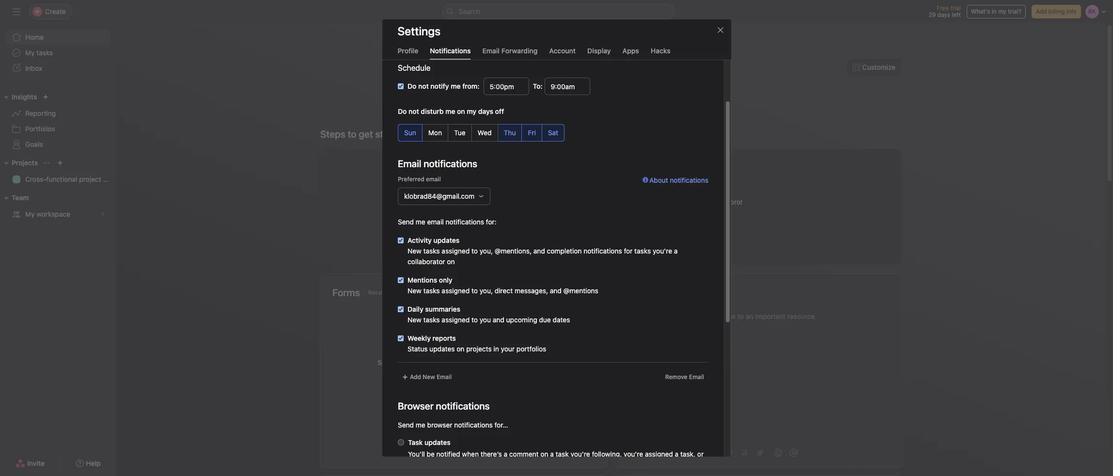 Task type: vqa. For each thing, say whether or not it's contained in the screenshot.
OCT 23 – 25
no



Task type: describe. For each thing, give the bounding box(es) containing it.
my for my tasks
[[25, 48, 35, 57]]

team button
[[0, 192, 29, 204]]

0 horizontal spatial email
[[437, 373, 452, 381]]

portfolios link
[[6, 121, 111, 137]]

hide sidebar image
[[13, 8, 20, 16]]

assigned for summaries
[[442, 316, 470, 324]]

projects
[[12, 159, 38, 167]]

tasks for daily summaries new tasks assigned to you and upcoming due dates
[[423, 316, 440, 324]]

work.
[[505, 369, 522, 377]]

a right there's
[[504, 450, 507, 458]]

insights element
[[0, 88, 116, 154]]

2 horizontal spatial you're
[[624, 450, 643, 458]]

1 vertical spatial email
[[427, 218, 444, 226]]

add for add billing info
[[1036, 8, 1047, 15]]

hacks
[[651, 47, 671, 55]]

team
[[12, 193, 29, 202]]

portfolios
[[516, 345, 546, 353]]

incoming
[[475, 369, 503, 377]]

my inside what's in my trial? button
[[999, 8, 1007, 15]]

sat button
[[542, 124, 565, 142]]

search button
[[442, 4, 675, 19]]

tasks for activity updates new tasks assigned to you, @mentions, and completion notifications for tasks you're a collaborator on
[[423, 247, 440, 255]]

activity
[[407, 236, 432, 244]]

0 vertical spatial task
[[556, 450, 569, 458]]

october
[[604, 71, 633, 80]]

invite button
[[9, 455, 51, 472]]

afternoon,
[[581, 82, 648, 101]]

email forwarding button
[[483, 47, 538, 60]]

forwarding
[[502, 47, 538, 55]]

notifications
[[430, 47, 471, 55]]

on inside activity updates new tasks assigned to you, @mentions, and completion notifications for tasks you're a collaborator on
[[447, 257, 455, 266]]

only
[[439, 276, 452, 284]]

my workspace link
[[6, 207, 111, 222]]

work
[[459, 358, 474, 367]]

notifications inside activity updates new tasks assigned to you, @mentions, and completion notifications for tasks you're a collaborator on
[[584, 247, 622, 255]]

apps
[[623, 47, 639, 55]]

create
[[507, 358, 528, 367]]

to inside daily summaries new tasks assigned to you and upcoming due dates
[[471, 316, 478, 324]]

there's
[[481, 450, 502, 458]]

weekly reports status updates on projects in your portfolios
[[407, 334, 546, 353]]

invite
[[27, 459, 45, 467]]

search list box
[[442, 4, 675, 19]]

add billing info button
[[1032, 5, 1082, 18]]

home
[[25, 33, 44, 41]]

updates inside "weekly reports status updates on projects in your portfolios"
[[429, 345, 455, 353]]

notifications left for:
[[446, 218, 484, 226]]

activity updates new tasks assigned to you, @mentions, and completion notifications for tasks you're a collaborator on
[[407, 236, 678, 266]]

to:
[[533, 82, 543, 90]]

steps
[[320, 128, 346, 140]]

simplify how you manage work requests. create a form to prioritize and track incoming work.
[[378, 358, 550, 377]]

2 horizontal spatial email
[[689, 373, 704, 381]]

be
[[427, 450, 435, 458]]

goals
[[25, 140, 43, 148]]

a inside simplify how you manage work requests. create a form to prioritize and track incoming work.
[[530, 358, 534, 367]]

you've completed the beginner course. keep going to become an asana pro!
[[504, 198, 743, 206]]

you, for @mentions,
[[480, 247, 493, 255]]

beginner
[[573, 198, 601, 206]]

daily summaries new tasks assigned to you and upcoming due dates
[[407, 305, 570, 324]]

asana
[[709, 198, 729, 206]]

sun button
[[398, 124, 422, 142]]

free trial 29 days left
[[929, 4, 961, 18]]

notify
[[430, 82, 449, 90]]

numbered list image
[[742, 450, 748, 456]]

0 vertical spatial me
[[445, 107, 455, 115]]

collaborator inside task updates you'll be notified when there's a comment on a task you're following, you're assigned a task, or you're added as a collaborator to a task
[[465, 462, 503, 470]]

20
[[635, 71, 645, 80]]

to inside task updates you'll be notified when there's a comment on a task you're following, you're assigned a task, or you're added as a collaborator to a task
[[505, 462, 511, 470]]

portfolios
[[25, 125, 55, 133]]

klobrad84@gmail.com
[[404, 192, 474, 200]]

home link
[[6, 30, 111, 45]]

manage
[[433, 358, 458, 367]]

for
[[624, 247, 633, 255]]

not for notify
[[418, 82, 429, 90]]

me from:
[[451, 82, 479, 90]]

add billing info
[[1036, 8, 1077, 15]]

forms
[[333, 287, 360, 298]]

to right the "steps"
[[348, 128, 357, 140]]

a right as
[[460, 462, 464, 470]]

projects element
[[0, 154, 116, 189]]

search
[[459, 7, 481, 16]]

browser
[[427, 421, 452, 429]]

do not disturb me on my days off
[[398, 107, 504, 115]]

workspace
[[37, 210, 70, 218]]

task
[[408, 438, 423, 446]]

as
[[451, 462, 458, 470]]

dates
[[553, 316, 570, 324]]

notifications left for…
[[454, 421, 493, 429]]

and inside activity updates new tasks assigned to you, @mentions, and completion notifications for tasks you're a collaborator on
[[533, 247, 545, 255]]

you, for direct
[[480, 287, 493, 295]]

italics image
[[665, 450, 670, 456]]

free
[[937, 4, 949, 12]]

on for updates
[[457, 345, 464, 353]]

wed
[[478, 128, 492, 137]]

strikethrough image
[[696, 450, 701, 456]]

comment
[[509, 450, 539, 458]]

settings
[[398, 24, 441, 38]]

inbox link
[[6, 61, 111, 76]]

good
[[540, 82, 577, 101]]

following,
[[592, 450, 622, 458]]

become
[[673, 198, 698, 206]]

brad inside friday, october 20 good afternoon, brad
[[651, 82, 682, 101]]

summaries
[[425, 305, 460, 313]]

plan
[[103, 175, 116, 183]]

tasks inside 'global' element
[[37, 48, 53, 57]]

new for new tasks assigned to you, direct messages, and @mentions
[[407, 287, 421, 295]]

teams element
[[0, 189, 116, 224]]

on inside task updates you'll be notified when there's a comment on a task you're following, you're assigned a task, or you're added as a collaborator to a task
[[540, 450, 548, 458]]

in inside what's in my trial? button
[[992, 8, 997, 15]]

profile
[[398, 47, 419, 55]]

for…
[[494, 421, 508, 429]]

or
[[697, 450, 704, 458]]



Task type: locate. For each thing, give the bounding box(es) containing it.
underline image
[[680, 450, 686, 456]]

1 horizontal spatial add
[[1036, 8, 1047, 15]]

new inside activity updates new tasks assigned to you, @mentions, and completion notifications for tasks you're a collaborator on
[[407, 247, 421, 255]]

1 horizontal spatial my
[[999, 8, 1007, 15]]

insights
[[12, 93, 37, 101]]

1 horizontal spatial brad
[[651, 82, 682, 101]]

0 horizontal spatial you
[[419, 358, 431, 367]]

sun
[[404, 128, 416, 137]]

and left completion
[[533, 247, 545, 255]]

collaborator down there's
[[465, 462, 503, 470]]

do right do not notify me from: checkbox
[[407, 82, 416, 90]]

course.
[[603, 198, 626, 206]]

send for send me browser notifications for…
[[398, 421, 414, 429]]

my left days off
[[467, 107, 476, 115]]

email left forwarding
[[483, 47, 500, 55]]

in left your
[[493, 345, 499, 353]]

klobrad84@gmail.com button
[[398, 188, 490, 205]]

to up daily summaries new tasks assigned to you and upcoming due dates
[[471, 287, 478, 295]]

customize
[[863, 63, 896, 71]]

new for new tasks assigned to you and upcoming due dates
[[407, 316, 421, 324]]

you,
[[480, 247, 493, 255], [480, 287, 493, 295]]

assigned inside mentions only new tasks assigned to you, direct messages, and @mentions
[[442, 287, 470, 295]]

you, inside activity updates new tasks assigned to you, @mentions, and completion notifications for tasks you're a collaborator on
[[480, 247, 493, 255]]

you're left following,
[[571, 450, 590, 458]]

tasks
[[37, 48, 53, 57], [423, 247, 440, 255], [634, 247, 651, 255], [423, 287, 440, 295], [423, 316, 440, 324]]

assigned down 'only'
[[442, 287, 470, 295]]

to left @mentions,
[[471, 247, 478, 255]]

a
[[674, 247, 678, 255], [530, 358, 534, 367], [504, 450, 507, 458], [550, 450, 554, 458], [675, 450, 679, 458], [460, 462, 464, 470], [513, 462, 517, 470]]

you're inside activity updates new tasks assigned to you, @mentions, and completion notifications for tasks you're a collaborator on
[[653, 247, 672, 255]]

1 vertical spatial not
[[408, 107, 419, 115]]

on for me
[[457, 107, 465, 115]]

going
[[645, 198, 663, 206]]

you're
[[571, 450, 590, 458], [624, 450, 643, 458], [408, 462, 427, 470]]

0 vertical spatial email
[[426, 175, 441, 183]]

1 vertical spatial me
[[416, 218, 425, 226]]

0 vertical spatial send
[[398, 218, 414, 226]]

1 horizontal spatial collaborator
[[465, 462, 503, 470]]

add down how at the left bottom
[[410, 373, 421, 381]]

a left form
[[530, 358, 534, 367]]

project
[[79, 175, 101, 183]]

status
[[407, 345, 428, 353]]

and down manage
[[443, 369, 455, 377]]

about
[[649, 176, 668, 184]]

global element
[[0, 24, 116, 82]]

link image
[[758, 450, 764, 456]]

tasks down activity
[[423, 247, 440, 255]]

tasks for mentions only new tasks assigned to you, direct messages, and @mentions
[[423, 287, 440, 295]]

not for disturb
[[408, 107, 419, 115]]

email up activity
[[427, 218, 444, 226]]

to inside activity updates new tasks assigned to you, @mentions, and completion notifications for tasks you're a collaborator on
[[471, 247, 478, 255]]

about notifications link
[[643, 175, 709, 217]]

browser notifications
[[398, 400, 490, 412]]

0 horizontal spatial task
[[518, 462, 532, 470]]

0 vertical spatial add
[[1036, 8, 1047, 15]]

completed
[[526, 198, 559, 206]]

0 horizontal spatial you're
[[408, 462, 427, 470]]

to down comment
[[505, 462, 511, 470]]

a inside activity updates new tasks assigned to you, @mentions, and completion notifications for tasks you're a collaborator on
[[674, 247, 678, 255]]

tasks down summaries
[[423, 316, 440, 324]]

you up "weekly reports status updates on projects in your portfolios"
[[480, 316, 491, 324]]

wed button
[[471, 124, 498, 142]]

0 vertical spatial my
[[25, 48, 35, 57]]

new for new tasks assigned to you, @mentions, and completion notifications for tasks you're a collaborator on
[[407, 247, 421, 255]]

email down email notifications
[[426, 175, 441, 183]]

assigned left 'underline' image
[[645, 450, 673, 458]]

email notifications
[[398, 158, 477, 169]]

reporting
[[25, 109, 56, 117]]

0 vertical spatial do
[[407, 82, 416, 90]]

to right "going" on the right
[[665, 198, 671, 206]]

not left disturb
[[408, 107, 419, 115]]

your
[[501, 345, 515, 353]]

1 send from the top
[[398, 218, 414, 226]]

Do not notify me from: checkbox
[[398, 83, 404, 89]]

do for do not notify me from:
[[407, 82, 416, 90]]

in right "what's"
[[992, 8, 997, 15]]

collaborator inside activity updates new tasks assigned to you, @mentions, and completion notifications for tasks you're a collaborator on
[[407, 257, 445, 266]]

notifications button
[[430, 47, 471, 60]]

brad down hacks button
[[651, 82, 682, 101]]

you, left @mentions,
[[480, 247, 493, 255]]

task updates you'll be notified when there's a comment on a task you're following, you're assigned a task, or you're added as a collaborator to a task
[[408, 438, 704, 470]]

great job brad you're on your way!
[[504, 178, 680, 192]]

insights button
[[0, 91, 37, 103]]

1 horizontal spatial you
[[480, 316, 491, 324]]

my tasks link
[[6, 45, 111, 61]]

None checkbox
[[398, 238, 404, 243]]

updates for activity updates
[[433, 236, 459, 244]]

bulleted list image
[[727, 450, 733, 456]]

profile button
[[398, 47, 419, 60]]

a down comment
[[513, 462, 517, 470]]

0 vertical spatial you're
[[580, 178, 612, 192]]

inbox
[[25, 64, 42, 72]]

trial?
[[1008, 8, 1022, 15]]

daily
[[407, 305, 423, 313]]

tasks right for
[[634, 247, 651, 255]]

add for add new email
[[410, 373, 421, 381]]

0 horizontal spatial do
[[398, 107, 407, 115]]

send for send me email notifications for:
[[398, 218, 414, 226]]

0 vertical spatial brad
[[651, 82, 682, 101]]

0 horizontal spatial my
[[467, 107, 476, 115]]

functional
[[46, 175, 77, 183]]

0 vertical spatial in
[[992, 8, 997, 15]]

my up inbox
[[25, 48, 35, 57]]

tasks inside daily summaries new tasks assigned to you and upcoming due dates
[[423, 316, 440, 324]]

add left billing
[[1036, 8, 1047, 15]]

you inside daily summaries new tasks assigned to you and upcoming due dates
[[480, 316, 491, 324]]

a right for
[[674, 247, 678, 255]]

info
[[1067, 8, 1077, 15]]

you up 'prioritize'
[[419, 358, 431, 367]]

add new email button
[[398, 370, 456, 384]]

updates inside task updates you'll be notified when there's a comment on a task you're following, you're assigned a task, or you're added as a collaborator to a task
[[424, 438, 451, 446]]

my workspace
[[25, 210, 70, 218]]

0 vertical spatial you,
[[480, 247, 493, 255]]

not left the notify
[[418, 82, 429, 90]]

and left "upcoming"
[[493, 316, 504, 324]]

brad up the
[[553, 178, 577, 192]]

my tasks
[[25, 48, 53, 57]]

on for you're
[[615, 178, 628, 192]]

email right 'remove' at the right bottom of page
[[689, 373, 704, 381]]

mon button
[[422, 124, 448, 142]]

and inside simplify how you manage work requests. create a form to prioritize and track incoming work.
[[443, 369, 455, 377]]

display
[[588, 47, 611, 55]]

bold image
[[649, 450, 655, 456]]

new down manage
[[423, 373, 435, 381]]

sat
[[548, 128, 558, 137]]

updates for task updates
[[424, 438, 451, 446]]

how
[[405, 358, 418, 367]]

0 horizontal spatial add
[[410, 373, 421, 381]]

requests.
[[476, 358, 505, 367]]

goals link
[[6, 137, 111, 152]]

assigned inside activity updates new tasks assigned to you, @mentions, and completion notifications for tasks you're a collaborator on
[[442, 247, 470, 255]]

task down comment
[[518, 462, 532, 470]]

0 vertical spatial my
[[999, 8, 1007, 15]]

1 horizontal spatial task
[[556, 450, 569, 458]]

do for do not disturb me on my days off
[[398, 107, 407, 115]]

a left 'underline' image
[[675, 450, 679, 458]]

what's in my trial?
[[971, 8, 1022, 15]]

you're left bold icon
[[624, 450, 643, 458]]

29
[[929, 11, 936, 18]]

me for email
[[416, 218, 425, 226]]

upcoming
[[506, 316, 537, 324]]

you're down you'll
[[408, 462, 427, 470]]

1 horizontal spatial in
[[992, 8, 997, 15]]

track
[[457, 369, 473, 377]]

email down manage
[[437, 373, 452, 381]]

remove
[[665, 373, 687, 381]]

tasks down mentions
[[423, 287, 440, 295]]

your way!
[[630, 178, 680, 192]]

me up task
[[416, 421, 425, 429]]

great
[[504, 178, 532, 192]]

@mentions
[[563, 287, 598, 295]]

days
[[938, 11, 951, 18]]

and inside daily summaries new tasks assigned to you and upcoming due dates
[[493, 316, 504, 324]]

2 you, from the top
[[480, 287, 493, 295]]

my inside 'link'
[[25, 210, 35, 218]]

on up 'only'
[[447, 257, 455, 266]]

on up tue
[[457, 107, 465, 115]]

me for browser
[[416, 421, 425, 429]]

notifications up become
[[670, 176, 709, 184]]

and right the messages,
[[550, 287, 562, 295]]

0 vertical spatial updates
[[433, 236, 459, 244]]

schedule
[[398, 64, 431, 72]]

on inside "weekly reports status updates on projects in your portfolios"
[[457, 345, 464, 353]]

what's
[[971, 8, 991, 15]]

1 horizontal spatial do
[[407, 82, 416, 90]]

you're up beginner
[[580, 178, 612, 192]]

1 vertical spatial updates
[[429, 345, 455, 353]]

collaborator up mentions
[[407, 257, 445, 266]]

trial
[[951, 4, 961, 12]]

1 you, from the top
[[480, 247, 493, 255]]

1 vertical spatial collaborator
[[465, 462, 503, 470]]

1 vertical spatial in
[[493, 345, 499, 353]]

tue
[[454, 128, 465, 137]]

0 vertical spatial collaborator
[[407, 257, 445, 266]]

1 vertical spatial task
[[518, 462, 532, 470]]

0 horizontal spatial brad
[[553, 178, 577, 192]]

job
[[535, 178, 551, 192]]

assigned for updates
[[442, 247, 470, 255]]

new down mentions
[[407, 287, 421, 295]]

new inside mentions only new tasks assigned to you, direct messages, and @mentions
[[407, 287, 421, 295]]

send up activity
[[398, 218, 414, 226]]

1 vertical spatial you
[[419, 358, 431, 367]]

2 vertical spatial updates
[[424, 438, 451, 446]]

assigned inside task updates you'll be notified when there's a comment on a task you're following, you're assigned a task, or you're added as a collaborator to a task
[[645, 450, 673, 458]]

what's in my trial? button
[[967, 5, 1026, 18]]

0 vertical spatial you
[[480, 316, 491, 324]]

1 vertical spatial brad
[[553, 178, 577, 192]]

1 vertical spatial my
[[25, 210, 35, 218]]

brad
[[651, 82, 682, 101], [553, 178, 577, 192]]

mentions
[[407, 276, 437, 284]]

0 vertical spatial not
[[418, 82, 429, 90]]

1 my from the top
[[25, 48, 35, 57]]

1 horizontal spatial email
[[483, 47, 500, 55]]

me right disturb
[[445, 107, 455, 115]]

assigned down summaries
[[442, 316, 470, 324]]

friday, october 20 good afternoon, brad
[[540, 71, 682, 101]]

display button
[[588, 47, 611, 60]]

1 vertical spatial send
[[398, 421, 414, 429]]

and inside mentions only new tasks assigned to you, direct messages, and @mentions
[[550, 287, 562, 295]]

new inside daily summaries new tasks assigned to you and upcoming due dates
[[407, 316, 421, 324]]

in inside "weekly reports status updates on projects in your portfolios"
[[493, 345, 499, 353]]

task right comment
[[556, 450, 569, 458]]

mentions only new tasks assigned to you, direct messages, and @mentions
[[407, 276, 598, 295]]

updates inside activity updates new tasks assigned to you, @mentions, and completion notifications for tasks you're a collaborator on
[[433, 236, 459, 244]]

on right comment
[[540, 450, 548, 458]]

account
[[549, 47, 576, 55]]

steps to get started
[[320, 128, 407, 140]]

fri
[[528, 128, 536, 137]]

thu
[[504, 128, 516, 137]]

disturb
[[421, 107, 444, 115]]

tasks down home
[[37, 48, 53, 57]]

updates up be
[[424, 438, 451, 446]]

1 vertical spatial you're
[[653, 247, 672, 255]]

a right comment
[[550, 450, 554, 458]]

my down team at the top of the page
[[25, 210, 35, 218]]

to up "weekly reports status updates on projects in your portfolios"
[[471, 316, 478, 324]]

due
[[539, 316, 551, 324]]

1 horizontal spatial you're
[[653, 247, 672, 255]]

new down daily
[[407, 316, 421, 324]]

notifications left for
[[584, 247, 622, 255]]

on up you've completed the beginner course. keep going to become an asana pro! at the top
[[615, 178, 628, 192]]

my inside 'global' element
[[25, 48, 35, 57]]

preferred
[[398, 175, 424, 183]]

2 send from the top
[[398, 421, 414, 429]]

when
[[462, 450, 479, 458]]

send up task
[[398, 421, 414, 429]]

completion
[[547, 247, 582, 255]]

None checkbox
[[398, 277, 404, 283], [398, 306, 404, 312], [398, 335, 404, 341], [398, 277, 404, 283], [398, 306, 404, 312], [398, 335, 404, 341]]

do up sun
[[398, 107, 407, 115]]

1 vertical spatial my
[[467, 107, 476, 115]]

you, left "direct"
[[480, 287, 493, 295]]

new
[[407, 247, 421, 255], [407, 287, 421, 295], [407, 316, 421, 324], [423, 373, 435, 381]]

1 horizontal spatial you're
[[571, 450, 590, 458]]

None text field
[[483, 78, 529, 95], [544, 78, 590, 95], [483, 78, 529, 95], [544, 78, 590, 95]]

2 vertical spatial me
[[416, 421, 425, 429]]

assigned inside daily summaries new tasks assigned to you and upcoming due dates
[[442, 316, 470, 324]]

new inside button
[[423, 373, 435, 381]]

get started
[[359, 128, 407, 140]]

tasks inside mentions only new tasks assigned to you, direct messages, and @mentions
[[423, 287, 440, 295]]

apps button
[[623, 47, 639, 60]]

1 vertical spatial add
[[410, 373, 421, 381]]

0 horizontal spatial collaborator
[[407, 257, 445, 266]]

to
[[348, 128, 357, 140], [665, 198, 671, 206], [471, 247, 478, 255], [471, 287, 478, 295], [471, 316, 478, 324], [406, 369, 412, 377], [505, 462, 511, 470]]

you're right for
[[653, 247, 672, 255]]

to down how at the left bottom
[[406, 369, 412, 377]]

email
[[483, 47, 500, 55], [437, 373, 452, 381], [689, 373, 704, 381]]

at mention image
[[790, 449, 798, 457]]

do
[[407, 82, 416, 90], [398, 107, 407, 115]]

toolbar
[[627, 442, 890, 463]]

my for my workspace
[[25, 210, 35, 218]]

assigned for only
[[442, 287, 470, 295]]

assigned down send me email notifications for:
[[442, 247, 470, 255]]

hacks button
[[651, 47, 671, 60]]

updates down reports
[[429, 345, 455, 353]]

updates down send me email notifications for:
[[433, 236, 459, 244]]

you've
[[504, 198, 524, 206]]

0 horizontal spatial in
[[493, 345, 499, 353]]

on up work
[[457, 345, 464, 353]]

my left trial?
[[999, 8, 1007, 15]]

1 vertical spatial do
[[398, 107, 407, 115]]

you, inside mentions only new tasks assigned to you, direct messages, and @mentions
[[480, 287, 493, 295]]

0 horizontal spatial you're
[[580, 178, 612, 192]]

new down activity
[[407, 247, 421, 255]]

me
[[445, 107, 455, 115], [416, 218, 425, 226], [416, 421, 425, 429]]

None radio
[[398, 439, 404, 446]]

close image
[[717, 26, 725, 34]]

weekly
[[407, 334, 431, 342]]

2 my from the top
[[25, 210, 35, 218]]

to inside mentions only new tasks assigned to you, direct messages, and @mentions
[[471, 287, 478, 295]]

me up activity
[[416, 218, 425, 226]]

form
[[535, 358, 550, 367]]

to inside simplify how you manage work requests. create a form to prioritize and track incoming work.
[[406, 369, 412, 377]]

email
[[426, 175, 441, 183], [427, 218, 444, 226]]

@mentions,
[[495, 247, 532, 255]]

1 vertical spatial you,
[[480, 287, 493, 295]]

you inside simplify how you manage work requests. create a form to prioritize and track incoming work.
[[419, 358, 431, 367]]



